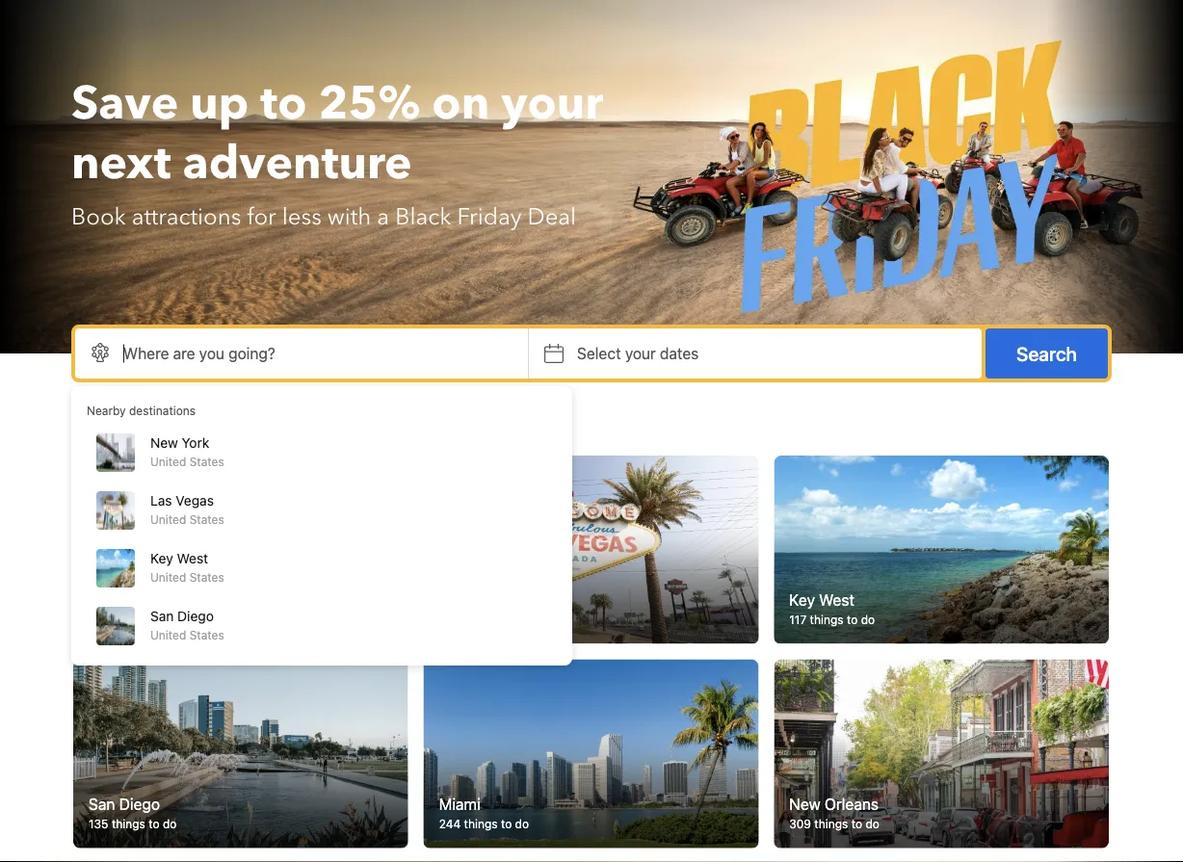 Task type: describe. For each thing, give the bounding box(es) containing it.
do for new york
[[170, 613, 184, 627]]

york for new york 1202 things to do
[[124, 591, 155, 609]]

key west 117 things to do
[[789, 591, 875, 627]]

things for new orleans
[[814, 817, 848, 831]]

new for new orleans 309 things to do
[[789, 795, 821, 813]]

up
[[190, 72, 249, 135]]

united for key
[[150, 570, 186, 584]]

united for new
[[150, 455, 186, 468]]

things for key west
[[810, 613, 844, 627]]

117
[[789, 613, 807, 627]]

friday
[[457, 201, 522, 233]]

135
[[89, 817, 108, 831]]

select your dates
[[577, 344, 699, 363]]

309
[[789, 817, 811, 831]]

on
[[432, 72, 490, 135]]

diego for san diego united states
[[177, 608, 214, 624]]

search button
[[986, 329, 1108, 379]]

next
[[71, 132, 171, 195]]

244
[[439, 817, 461, 831]]

black
[[395, 201, 451, 233]]

san diego united states
[[150, 608, 224, 642]]

nearby destinations up las
[[73, 413, 262, 440]]

las vegas image
[[424, 456, 758, 644]]

san diego 135 things to do
[[89, 795, 177, 831]]

west for key west 117 things to do
[[819, 591, 854, 609]]

for
[[247, 201, 276, 233]]

Where are you going? search field
[[75, 329, 528, 379]]

orleans
[[825, 795, 879, 813]]

do inside miami 244 things to do
[[515, 817, 529, 831]]

attractions
[[132, 201, 241, 233]]

your inside save up to 25% on your next adventure book attractions for less with a black friday deal
[[501, 72, 603, 135]]

york for new york united states
[[182, 435, 209, 451]]

key for key west united states
[[150, 551, 173, 566]]

save
[[71, 72, 179, 135]]

to for san diego
[[149, 817, 160, 831]]

to for new york
[[155, 613, 166, 627]]

nearby destinations up new york united states
[[87, 404, 196, 417]]

to for key west
[[847, 613, 858, 627]]

states for key west
[[189, 570, 224, 584]]

1 vertical spatial your
[[625, 344, 656, 363]]

new orleans image
[[774, 660, 1109, 848]]



Task type: vqa. For each thing, say whether or not it's contained in the screenshot.
NEARBY
yes



Task type: locate. For each thing, give the bounding box(es) containing it.
diego
[[177, 608, 214, 624], [119, 795, 160, 813]]

las
[[150, 493, 172, 509]]

1 vertical spatial york
[[124, 591, 155, 609]]

united inside san diego united states
[[150, 628, 186, 642]]

states
[[189, 455, 224, 468], [189, 513, 224, 526], [189, 570, 224, 584], [189, 628, 224, 642]]

new inside new orleans 309 things to do
[[789, 795, 821, 813]]

destinations up new york united states
[[129, 404, 196, 417]]

0 vertical spatial your
[[501, 72, 603, 135]]

san for san diego 135 things to do
[[89, 795, 115, 813]]

0 horizontal spatial west
[[177, 551, 208, 566]]

miami image
[[424, 660, 758, 848]]

1 horizontal spatial york
[[182, 435, 209, 451]]

things right 1202
[[118, 613, 152, 627]]

0 horizontal spatial york
[[124, 591, 155, 609]]

to right 1202
[[155, 613, 166, 627]]

do inside key west 117 things to do
[[861, 613, 875, 627]]

25%
[[318, 72, 420, 135]]

things
[[118, 613, 152, 627], [810, 613, 844, 627], [112, 817, 145, 831], [464, 817, 498, 831], [814, 817, 848, 831]]

1202
[[89, 613, 115, 627]]

things inside new orleans 309 things to do
[[814, 817, 848, 831]]

new for new york united states
[[150, 435, 178, 451]]

dates
[[660, 344, 699, 363]]

states inside las vegas united states
[[189, 513, 224, 526]]

do inside new orleans 309 things to do
[[866, 817, 879, 831]]

2 united from the top
[[150, 513, 186, 526]]

1 horizontal spatial san
[[150, 608, 174, 624]]

1 horizontal spatial key
[[789, 591, 815, 609]]

states down key west united states
[[189, 628, 224, 642]]

new
[[150, 435, 178, 451], [89, 591, 120, 609], [789, 795, 821, 813]]

states up vegas
[[189, 455, 224, 468]]

to inside miami 244 things to do
[[501, 817, 512, 831]]

miami 244 things to do
[[439, 795, 529, 831]]

your right on
[[501, 72, 603, 135]]

your left the dates
[[625, 344, 656, 363]]

1 vertical spatial san
[[89, 795, 115, 813]]

3 states from the top
[[189, 570, 224, 584]]

0 vertical spatial san
[[150, 608, 174, 624]]

states up san diego united states at the left of page
[[189, 570, 224, 584]]

things for san diego
[[112, 817, 145, 831]]

do
[[170, 613, 184, 627], [861, 613, 875, 627], [163, 817, 177, 831], [515, 817, 529, 831], [866, 817, 879, 831]]

to inside new york 1202 things to do
[[155, 613, 166, 627]]

a
[[377, 201, 389, 233]]

0 horizontal spatial diego
[[119, 795, 160, 813]]

less
[[282, 201, 322, 233]]

key up 117
[[789, 591, 815, 609]]

do down the orleans
[[866, 817, 879, 831]]

key inside key west 117 things to do
[[789, 591, 815, 609]]

0 vertical spatial diego
[[177, 608, 214, 624]]

san diego image
[[73, 660, 408, 848]]

to inside san diego 135 things to do
[[149, 817, 160, 831]]

0 vertical spatial key
[[150, 551, 173, 566]]

york inside new york united states
[[182, 435, 209, 451]]

adventure
[[183, 132, 412, 195]]

to inside new orleans 309 things to do
[[851, 817, 862, 831]]

things right 135
[[112, 817, 145, 831]]

united down las
[[150, 513, 186, 526]]

miami
[[439, 795, 480, 813]]

vegas
[[176, 493, 214, 509]]

do right 135
[[163, 817, 177, 831]]

nearby
[[87, 404, 126, 417], [73, 413, 142, 440]]

do for san diego
[[163, 817, 177, 831]]

to down the orleans
[[851, 817, 862, 831]]

united inside las vegas united states
[[150, 513, 186, 526]]

new up las
[[150, 435, 178, 451]]

key west united states
[[150, 551, 224, 584]]

1 states from the top
[[189, 455, 224, 468]]

new orleans 309 things to do
[[789, 795, 879, 831]]

states inside new york united states
[[189, 455, 224, 468]]

1 horizontal spatial west
[[819, 591, 854, 609]]

to for new orleans
[[851, 817, 862, 831]]

san for san diego united states
[[150, 608, 174, 624]]

united inside new york united states
[[150, 455, 186, 468]]

new york united states
[[150, 435, 224, 468]]

key for key west 117 things to do
[[789, 591, 815, 609]]

destinations up vegas
[[147, 413, 262, 440]]

do right 244
[[515, 817, 529, 831]]

las vegas united states
[[150, 493, 224, 526]]

san
[[150, 608, 174, 624], [89, 795, 115, 813]]

things down miami
[[464, 817, 498, 831]]

things for new york
[[118, 613, 152, 627]]

key west image
[[774, 456, 1109, 644]]

2 states from the top
[[189, 513, 224, 526]]

do down key west united states
[[170, 613, 184, 627]]

with
[[327, 201, 371, 233]]

new inside new york 1202 things to do
[[89, 591, 120, 609]]

2 vertical spatial new
[[789, 795, 821, 813]]

things inside key west 117 things to do
[[810, 613, 844, 627]]

new up 309
[[789, 795, 821, 813]]

to right up
[[260, 72, 307, 135]]

to inside key west 117 things to do
[[847, 613, 858, 627]]

united for las
[[150, 513, 186, 526]]

key
[[150, 551, 173, 566], [789, 591, 815, 609]]

san inside san diego united states
[[150, 608, 174, 624]]

things right 117
[[810, 613, 844, 627]]

key down las vegas united states
[[150, 551, 173, 566]]

united down new york 1202 things to do
[[150, 628, 186, 642]]

states for las vegas
[[189, 513, 224, 526]]

1 vertical spatial west
[[819, 591, 854, 609]]

1 united from the top
[[150, 455, 186, 468]]

0 horizontal spatial your
[[501, 72, 603, 135]]

1 vertical spatial new
[[89, 591, 120, 609]]

select
[[577, 344, 621, 363]]

destinations
[[129, 404, 196, 417], [147, 413, 262, 440]]

to right 135
[[149, 817, 160, 831]]

new york image
[[73, 456, 408, 644]]

4 united from the top
[[150, 628, 186, 642]]

1 horizontal spatial diego
[[177, 608, 214, 624]]

book
[[71, 201, 126, 233]]

1 vertical spatial diego
[[119, 795, 160, 813]]

4 states from the top
[[189, 628, 224, 642]]

1 horizontal spatial new
[[150, 435, 178, 451]]

west inside key west 117 things to do
[[819, 591, 854, 609]]

do right 117
[[861, 613, 875, 627]]

deal
[[527, 201, 576, 233]]

new up 1202
[[89, 591, 120, 609]]

united up las
[[150, 455, 186, 468]]

states for new york
[[189, 455, 224, 468]]

york inside new york 1202 things to do
[[124, 591, 155, 609]]

0 vertical spatial new
[[150, 435, 178, 451]]

states inside key west united states
[[189, 570, 224, 584]]

nearby destinations
[[87, 404, 196, 417], [73, 413, 262, 440]]

york down key west united states
[[124, 591, 155, 609]]

things down the orleans
[[814, 817, 848, 831]]

0 vertical spatial west
[[177, 551, 208, 566]]

san down key west united states
[[150, 608, 174, 624]]

3 united from the top
[[150, 570, 186, 584]]

new for new york 1202 things to do
[[89, 591, 120, 609]]

do for key west
[[861, 613, 875, 627]]

do for new orleans
[[866, 817, 879, 831]]

san up 135
[[89, 795, 115, 813]]

to right 244
[[501, 817, 512, 831]]

states for san diego
[[189, 628, 224, 642]]

1 horizontal spatial your
[[625, 344, 656, 363]]

york
[[182, 435, 209, 451], [124, 591, 155, 609]]

united
[[150, 455, 186, 468], [150, 513, 186, 526], [150, 570, 186, 584], [150, 628, 186, 642]]

1 vertical spatial key
[[789, 591, 815, 609]]

diego inside san diego 135 things to do
[[119, 795, 160, 813]]

key inside key west united states
[[150, 551, 173, 566]]

states down vegas
[[189, 513, 224, 526]]

2 horizontal spatial new
[[789, 795, 821, 813]]

things inside san diego 135 things to do
[[112, 817, 145, 831]]

your
[[501, 72, 603, 135], [625, 344, 656, 363]]

0 horizontal spatial key
[[150, 551, 173, 566]]

west for key west united states
[[177, 551, 208, 566]]

new inside new york united states
[[150, 435, 178, 451]]

west inside key west united states
[[177, 551, 208, 566]]

united for san
[[150, 628, 186, 642]]

united up new york 1202 things to do
[[150, 570, 186, 584]]

to right 117
[[847, 613, 858, 627]]

san inside san diego 135 things to do
[[89, 795, 115, 813]]

york up vegas
[[182, 435, 209, 451]]

new york 1202 things to do
[[89, 591, 184, 627]]

united inside key west united states
[[150, 570, 186, 584]]

0 vertical spatial york
[[182, 435, 209, 451]]

to inside save up to 25% on your next adventure book attractions for less with a black friday deal
[[260, 72, 307, 135]]

0 horizontal spatial san
[[89, 795, 115, 813]]

diego for san diego 135 things to do
[[119, 795, 160, 813]]

states inside san diego united states
[[189, 628, 224, 642]]

search
[[1016, 342, 1077, 365]]

do inside new york 1202 things to do
[[170, 613, 184, 627]]

things inside new york 1202 things to do
[[118, 613, 152, 627]]

to
[[260, 72, 307, 135], [155, 613, 166, 627], [847, 613, 858, 627], [149, 817, 160, 831], [501, 817, 512, 831], [851, 817, 862, 831]]

0 horizontal spatial new
[[89, 591, 120, 609]]

save up to 25% on your next adventure book attractions for less with a black friday deal
[[71, 72, 603, 233]]

diego inside san diego united states
[[177, 608, 214, 624]]

west
[[177, 551, 208, 566], [819, 591, 854, 609]]

do inside san diego 135 things to do
[[163, 817, 177, 831]]

things inside miami 244 things to do
[[464, 817, 498, 831]]



